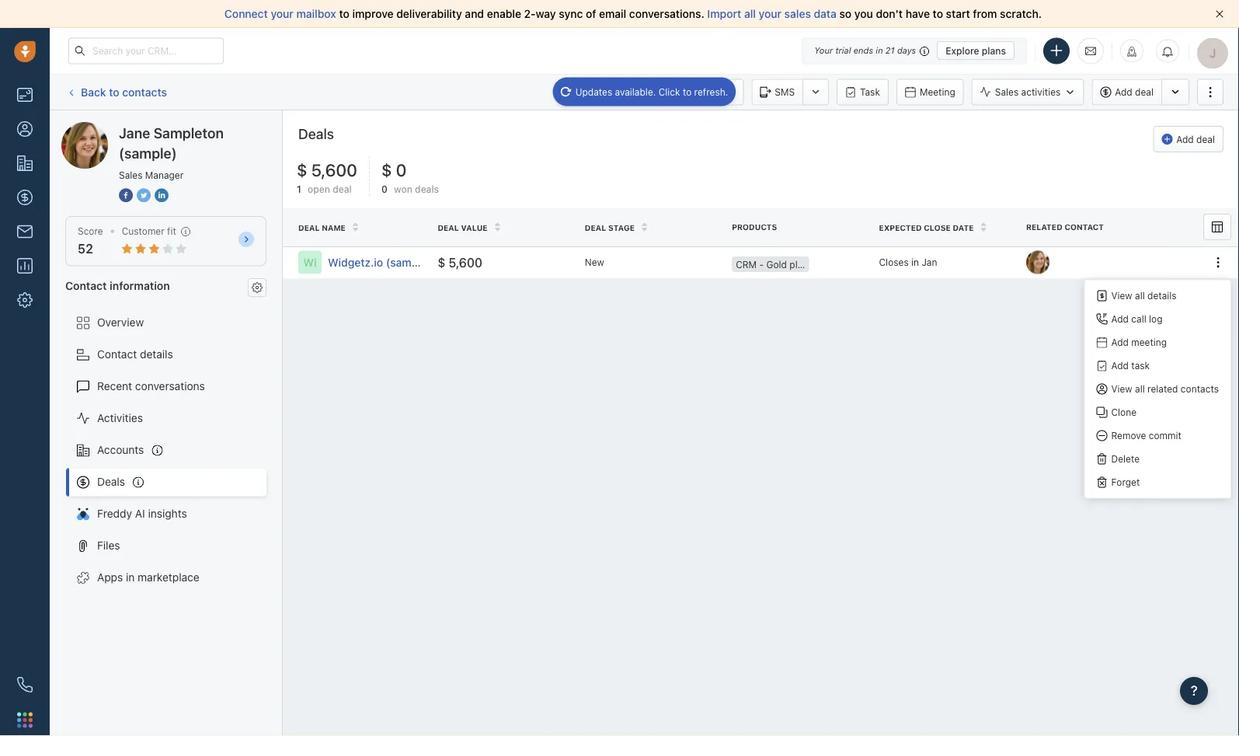 Task type: vqa. For each thing, say whether or not it's contained in the screenshot.
the Email inside Sales Email Templates "link"
no



Task type: describe. For each thing, give the bounding box(es) containing it.
scratch.
[[1001, 7, 1043, 20]]

apps
[[97, 571, 123, 584]]

1 vertical spatial details
[[140, 348, 173, 361]]

email
[[630, 87, 654, 98]]

trial
[[836, 45, 852, 56]]

sales for sales activities
[[996, 87, 1019, 98]]

$ for $ 0
[[382, 159, 392, 180]]

21
[[886, 45, 895, 56]]

your trial ends in 21 days
[[815, 45, 917, 56]]

2 vertical spatial (sample)
[[386, 256, 432, 269]]

add meeting
[[1112, 337, 1168, 348]]

1 vertical spatial deal
[[1197, 134, 1216, 145]]

$ 5,600
[[438, 255, 483, 270]]

plans
[[982, 45, 1007, 56]]

0 vertical spatial 0
[[396, 159, 407, 180]]

1 vertical spatial (sample)
[[119, 145, 177, 161]]

stage
[[609, 223, 635, 232]]

0 horizontal spatial deals
[[97, 475, 125, 488]]

email button
[[607, 79, 662, 105]]

days
[[898, 45, 917, 56]]

back to contacts
[[81, 85, 167, 98]]

click
[[659, 86, 681, 97]]

deal inside $ 5,600 1 open deal
[[333, 184, 352, 195]]

related
[[1148, 384, 1179, 395]]

5,600 for $ 5,600
[[449, 255, 483, 270]]

accounts
[[97, 444, 144, 456]]

in for closes in jan
[[912, 257, 920, 268]]

connect your mailbox link
[[225, 7, 339, 20]]

contact information
[[65, 279, 170, 292]]

jan
[[922, 257, 938, 268]]

clone
[[1112, 407, 1137, 418]]

view all details
[[1112, 290, 1177, 301]]

0 vertical spatial all
[[745, 7, 756, 20]]

contact details
[[97, 348, 173, 361]]

from
[[974, 7, 998, 20]]

close image
[[1217, 10, 1224, 18]]

call
[[1132, 314, 1147, 325]]

deal name
[[299, 223, 346, 232]]

email
[[599, 7, 627, 20]]

ai
[[135, 507, 145, 520]]

updates available. click to refresh. link
[[553, 77, 736, 106]]

closes in jan
[[880, 257, 938, 268]]

have
[[906, 7, 931, 20]]

enable
[[487, 7, 522, 20]]

forget
[[1112, 477, 1141, 488]]

remove
[[1112, 430, 1147, 441]]

and
[[465, 7, 484, 20]]

open
[[308, 184, 330, 195]]

sms
[[775, 87, 795, 98]]

sales
[[785, 7, 811, 20]]

activities
[[1022, 87, 1061, 98]]

$ 0 0 won deals
[[382, 159, 439, 195]]

mailbox
[[297, 7, 336, 20]]

0 vertical spatial deals
[[299, 125, 334, 142]]

commit
[[1150, 430, 1182, 441]]

sales activities
[[996, 87, 1061, 98]]

0 vertical spatial add deal button
[[1092, 79, 1162, 105]]

manager
[[145, 169, 184, 180]]

5,600 for $ 5,600 1 open deal
[[311, 159, 358, 180]]

sms button
[[752, 79, 803, 105]]

meeting button
[[897, 79, 965, 105]]

to left start
[[933, 7, 944, 20]]

available.
[[615, 86, 656, 97]]

2 your from the left
[[759, 7, 782, 20]]

overview
[[97, 316, 144, 329]]

52
[[78, 241, 93, 256]]

delete
[[1112, 454, 1140, 464]]

email image
[[1086, 45, 1097, 57]]

don't
[[877, 7, 903, 20]]

view for view all related contacts
[[1112, 384, 1133, 395]]

call button
[[670, 79, 718, 105]]

data
[[814, 7, 837, 20]]

$ for $ 5,600
[[297, 159, 308, 180]]

log
[[1150, 314, 1163, 325]]

Search your CRM... text field
[[68, 38, 224, 64]]

way
[[536, 7, 556, 20]]

refresh.
[[695, 86, 729, 97]]

products
[[732, 223, 778, 232]]

twitter circled image
[[137, 187, 151, 203]]

widgetz.io (sample)
[[328, 256, 432, 269]]

explore
[[946, 45, 980, 56]]

widgetz.io
[[328, 256, 383, 269]]

1 your from the left
[[271, 7, 294, 20]]

conversations
[[135, 380, 205, 393]]

back to contacts link
[[65, 80, 168, 104]]

value
[[461, 223, 488, 232]]

jane inside jane sampleton (sample)
[[119, 124, 150, 141]]

updates available. click to refresh.
[[576, 86, 729, 97]]

contact for contact details
[[97, 348, 137, 361]]

to left the call
[[683, 86, 692, 97]]

deals
[[415, 184, 439, 195]]

related
[[1027, 223, 1063, 232]]

ends
[[854, 45, 874, 56]]

meeting
[[920, 87, 956, 98]]

customer
[[122, 226, 165, 237]]

sampleton inside jane sampleton (sample)
[[154, 124, 224, 141]]

deal stage
[[585, 223, 635, 232]]

score
[[78, 226, 103, 237]]

files
[[97, 539, 120, 552]]

1
[[297, 184, 301, 195]]

0 horizontal spatial jane
[[93, 122, 116, 134]]

2 horizontal spatial $
[[438, 255, 446, 270]]

closes
[[880, 257, 909, 268]]



Task type: locate. For each thing, give the bounding box(es) containing it.
details up recent conversations
[[140, 348, 173, 361]]

$ right $ 5,600 1 open deal
[[382, 159, 392, 180]]

freddy
[[97, 507, 132, 520]]

in
[[876, 45, 884, 56], [912, 257, 920, 268], [126, 571, 135, 584]]

1 horizontal spatial 5,600
[[449, 255, 483, 270]]

sampleton up manager
[[154, 124, 224, 141]]

contact down "52" button
[[65, 279, 107, 292]]

deal for deal value
[[438, 223, 459, 232]]

0 horizontal spatial details
[[140, 348, 173, 361]]

sales for sales manager
[[119, 169, 143, 180]]

of
[[586, 7, 597, 20]]

all right import
[[745, 7, 756, 20]]

deals
[[299, 125, 334, 142], [97, 475, 125, 488]]

1 horizontal spatial contacts
[[1182, 384, 1220, 395]]

sync
[[559, 7, 583, 20]]

1 vertical spatial add deal button
[[1154, 126, 1224, 152]]

fit
[[167, 226, 176, 237]]

5,600 inside $ 5,600 1 open deal
[[311, 159, 358, 180]]

deals up the freddy
[[97, 475, 125, 488]]

call
[[693, 87, 710, 98]]

your left mailbox in the left top of the page
[[271, 7, 294, 20]]

2 deal from the left
[[438, 223, 459, 232]]

view for view all details
[[1112, 290, 1133, 301]]

0 horizontal spatial 5,600
[[311, 159, 358, 180]]

improve
[[353, 7, 394, 20]]

linkedin circled image
[[155, 187, 169, 203]]

explore plans link
[[938, 41, 1015, 60]]

wi
[[304, 256, 317, 269]]

call link
[[670, 79, 718, 105]]

0 horizontal spatial $
[[297, 159, 308, 180]]

$
[[297, 159, 308, 180], [382, 159, 392, 180], [438, 255, 446, 270]]

all
[[745, 7, 756, 20], [1136, 290, 1146, 301], [1136, 384, 1146, 395]]

1 horizontal spatial deals
[[299, 125, 334, 142]]

(sample) up sales manager
[[119, 145, 177, 161]]

to right back on the top of the page
[[109, 85, 119, 98]]

expected close date
[[880, 223, 974, 232]]

1 vertical spatial add deal
[[1177, 134, 1216, 145]]

new
[[585, 257, 605, 268]]

sales activities button
[[972, 79, 1092, 105], [972, 79, 1085, 105]]

0 horizontal spatial your
[[271, 7, 294, 20]]

won
[[394, 184, 413, 195]]

freshworks switcher image
[[17, 712, 33, 728]]

1 vertical spatial 5,600
[[449, 255, 483, 270]]

name
[[322, 223, 346, 232]]

connect your mailbox to improve deliverability and enable 2-way sync of email conversations. import all your sales data so you don't have to start from scratch.
[[225, 7, 1043, 20]]

0 vertical spatial deal
[[1136, 87, 1154, 98]]

in left the 21
[[876, 45, 884, 56]]

sales up facebook circled 'image' on the left of page
[[119, 169, 143, 180]]

jane down back on the top of the page
[[93, 122, 116, 134]]

$ inside $ 5,600 1 open deal
[[297, 159, 308, 180]]

to
[[339, 7, 350, 20], [933, 7, 944, 20], [109, 85, 119, 98], [683, 86, 692, 97]]

all for view all related contacts
[[1136, 384, 1146, 395]]

1 horizontal spatial deal
[[1136, 87, 1154, 98]]

2 vertical spatial deal
[[333, 184, 352, 195]]

facebook circled image
[[119, 187, 133, 203]]

updates
[[576, 86, 613, 97]]

recent
[[97, 380, 132, 393]]

$ inside the $ 0 0 won deals
[[382, 159, 392, 180]]

customer fit
[[122, 226, 176, 237]]

sales manager
[[119, 169, 184, 180]]

date
[[953, 223, 974, 232]]

in for apps in marketplace
[[126, 571, 135, 584]]

2 horizontal spatial in
[[912, 257, 920, 268]]

score 52
[[78, 226, 103, 256]]

deal left the value
[[438, 223, 459, 232]]

2 view from the top
[[1112, 384, 1133, 395]]

sales left the 'activities'
[[996, 87, 1019, 98]]

0 vertical spatial 5,600
[[311, 159, 358, 180]]

0 up "won"
[[396, 159, 407, 180]]

0 vertical spatial (sample)
[[176, 122, 220, 134]]

2 horizontal spatial deal
[[1197, 134, 1216, 145]]

1 horizontal spatial your
[[759, 7, 782, 20]]

jane down back to contacts
[[119, 124, 150, 141]]

0 left "won"
[[382, 184, 388, 195]]

task
[[861, 87, 881, 98]]

0 vertical spatial details
[[1148, 290, 1177, 301]]

meeting
[[1132, 337, 1168, 348]]

all up 'call'
[[1136, 290, 1146, 301]]

apps in marketplace
[[97, 571, 200, 584]]

1 vertical spatial sales
[[119, 169, 143, 180]]

1 horizontal spatial in
[[876, 45, 884, 56]]

1 vertical spatial view
[[1112, 384, 1133, 395]]

1 horizontal spatial details
[[1148, 290, 1177, 301]]

phone image
[[17, 677, 33, 693]]

view up "add call log"
[[1112, 290, 1133, 301]]

information
[[110, 279, 170, 292]]

0 vertical spatial view
[[1112, 290, 1133, 301]]

jane sampleton (sample) up sales manager
[[93, 122, 220, 134]]

1 horizontal spatial add deal
[[1177, 134, 1216, 145]]

0 horizontal spatial add deal
[[1116, 87, 1154, 98]]

0 horizontal spatial deal
[[299, 223, 320, 232]]

1 deal from the left
[[299, 223, 320, 232]]

1 view from the top
[[1112, 290, 1133, 301]]

widgetz.io (sample) link
[[328, 255, 432, 270]]

5,600 down deal value
[[449, 255, 483, 270]]

3 deal from the left
[[585, 223, 607, 232]]

all inside view all details link
[[1136, 290, 1146, 301]]

add task
[[1112, 360, 1151, 371]]

close
[[924, 223, 951, 232]]

deal value
[[438, 223, 488, 232]]

contact up recent
[[97, 348, 137, 361]]

1 vertical spatial 0
[[382, 184, 388, 195]]

task button
[[837, 79, 889, 105]]

view all details link
[[1086, 284, 1231, 308]]

deal for deal name
[[299, 223, 320, 232]]

marketplace
[[138, 571, 200, 584]]

add
[[1116, 87, 1133, 98], [1177, 134, 1195, 145], [1112, 314, 1129, 325], [1112, 337, 1129, 348], [1112, 360, 1129, 371]]

deliverability
[[397, 7, 462, 20]]

2-
[[524, 7, 536, 20]]

freddy ai insights
[[97, 507, 187, 520]]

(sample) left $ 5,600
[[386, 256, 432, 269]]

1 vertical spatial in
[[912, 257, 920, 268]]

deal left name
[[299, 223, 320, 232]]

to right mailbox in the left top of the page
[[339, 7, 350, 20]]

start
[[947, 7, 971, 20]]

view up clone
[[1112, 384, 1133, 395]]

so
[[840, 7, 852, 20]]

deal left stage
[[585, 223, 607, 232]]

2 vertical spatial all
[[1136, 384, 1146, 395]]

deal for deal stage
[[585, 223, 607, 232]]

task
[[1132, 360, 1151, 371]]

deals up $ 5,600 1 open deal
[[299, 125, 334, 142]]

contacts down search your crm... text field
[[122, 85, 167, 98]]

your
[[271, 7, 294, 20], [759, 7, 782, 20]]

remove commit
[[1112, 430, 1182, 441]]

sampleton
[[119, 122, 173, 134], [154, 124, 224, 141]]

2 horizontal spatial deal
[[585, 223, 607, 232]]

1 vertical spatial all
[[1136, 290, 1146, 301]]

0 vertical spatial add deal
[[1116, 87, 1154, 98]]

phone element
[[9, 669, 40, 700]]

$ down deal value
[[438, 255, 446, 270]]

0 horizontal spatial in
[[126, 571, 135, 584]]

back
[[81, 85, 106, 98]]

1 horizontal spatial sales
[[996, 87, 1019, 98]]

connect
[[225, 7, 268, 20]]

0 horizontal spatial deal
[[333, 184, 352, 195]]

all for view all details
[[1136, 290, 1146, 301]]

details up log
[[1148, 290, 1177, 301]]

2 vertical spatial in
[[126, 571, 135, 584]]

0 horizontal spatial 0
[[382, 184, 388, 195]]

1 vertical spatial contacts
[[1182, 384, 1220, 395]]

1 horizontal spatial $
[[382, 159, 392, 180]]

0 vertical spatial contacts
[[122, 85, 167, 98]]

sampleton down back to contacts
[[119, 122, 173, 134]]

0 vertical spatial sales
[[996, 87, 1019, 98]]

jane
[[93, 122, 116, 134], [119, 124, 150, 141]]

import all your sales data link
[[708, 7, 840, 20]]

1 horizontal spatial jane
[[119, 124, 150, 141]]

all left related
[[1136, 384, 1146, 395]]

expected
[[880, 223, 922, 232]]

in left the jan
[[912, 257, 920, 268]]

your left sales
[[759, 7, 782, 20]]

5,600 up "open"
[[311, 159, 358, 180]]

$ up the '1'
[[297, 159, 308, 180]]

1 vertical spatial deals
[[97, 475, 125, 488]]

add call log
[[1112, 314, 1163, 325]]

recent conversations
[[97, 380, 205, 393]]

(sample)
[[176, 122, 220, 134], [119, 145, 177, 161], [386, 256, 432, 269]]

1 horizontal spatial deal
[[438, 223, 459, 232]]

mng settings image
[[252, 282, 263, 293]]

0 horizontal spatial sales
[[119, 169, 143, 180]]

in right apps
[[126, 571, 135, 584]]

you
[[855, 7, 874, 20]]

deal
[[299, 223, 320, 232], [438, 223, 459, 232], [585, 223, 607, 232]]

activities
[[97, 412, 143, 425]]

0 vertical spatial in
[[876, 45, 884, 56]]

jane sampleton (sample) up manager
[[119, 124, 224, 161]]

contact for contact information
[[65, 279, 107, 292]]

1 vertical spatial contact
[[97, 348, 137, 361]]

contacts
[[122, 85, 167, 98], [1182, 384, 1220, 395]]

(sample) up manager
[[176, 122, 220, 134]]

your
[[815, 45, 834, 56]]

1 horizontal spatial 0
[[396, 159, 407, 180]]

0 vertical spatial contact
[[65, 279, 107, 292]]

contacts right related
[[1182, 384, 1220, 395]]

0 horizontal spatial contacts
[[122, 85, 167, 98]]



